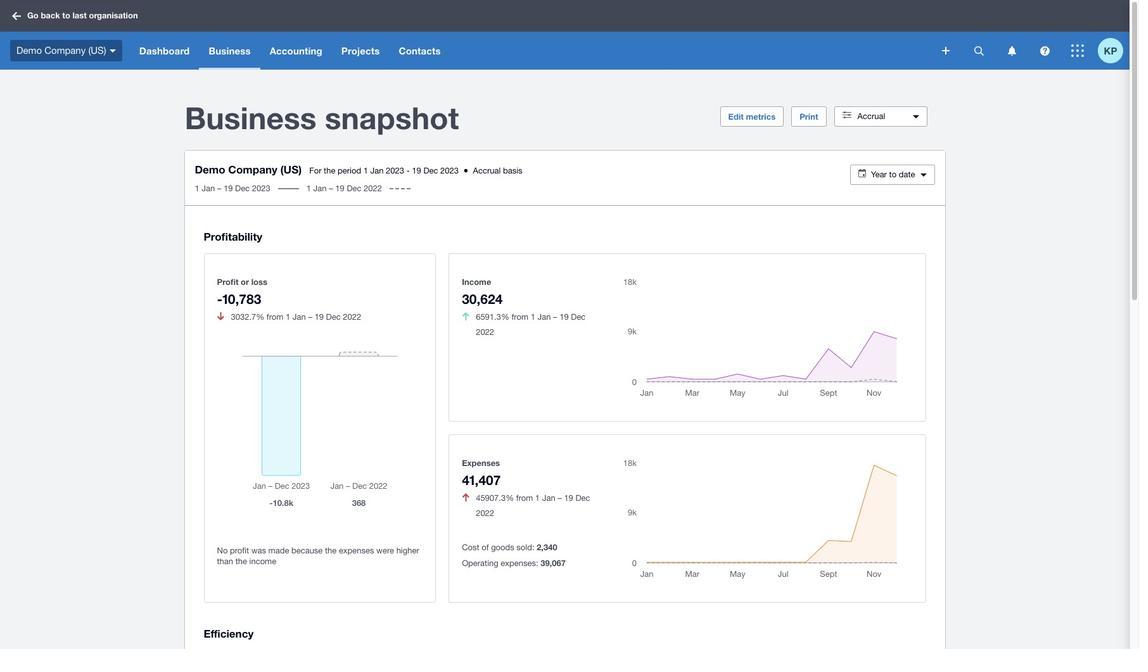 Task type: vqa. For each thing, say whether or not it's contained in the screenshot.
the rightmost svg icon
yes



Task type: describe. For each thing, give the bounding box(es) containing it.
0 vertical spatial the
[[324, 166, 336, 176]]

dashboard
[[139, 45, 190, 56]]

contacts
[[399, 45, 441, 56]]

negative sentiment image
[[217, 313, 224, 321]]

1 vertical spatial demo
[[195, 163, 225, 176]]

or
[[241, 277, 249, 287]]

2022 for -10,783
[[343, 312, 361, 322]]

business snapshot
[[185, 100, 459, 136]]

demo company (us) button
[[0, 32, 130, 70]]

accrual inside popup button
[[858, 112, 886, 121]]

than
[[217, 557, 233, 567]]

profit
[[230, 546, 249, 556]]

business button
[[199, 32, 260, 70]]

2023 for 1 jan – 19 dec 2023
[[252, 184, 270, 193]]

jan inside 45907.3% from 1 jan – 19 dec 2022
[[542, 494, 556, 503]]

jan down for
[[313, 184, 327, 193]]

income
[[462, 277, 491, 287]]

go back to last organisation link
[[8, 5, 146, 27]]

dec inside 45907.3% from 1 jan – 19 dec 2022
[[576, 494, 590, 503]]

– for 30,624
[[553, 312, 557, 322]]

negative sentiment image
[[462, 494, 469, 502]]

for
[[309, 166, 322, 176]]

(us) inside "demo company (us)" popup button
[[88, 45, 106, 56]]

expenses:
[[501, 559, 538, 568]]

operating
[[462, 559, 499, 568]]

business for business
[[209, 45, 251, 56]]

company inside "demo company (us)" popup button
[[44, 45, 86, 56]]

no profit was made because the expenses were higher than the income
[[217, 546, 419, 567]]

for the period 1 jan 2023 - 19 dec 2023  ●  accrual basis
[[309, 166, 523, 176]]

2 horizontal spatial svg image
[[974, 46, 984, 55]]

sold:
[[517, 543, 535, 552]]

profit or loss -10,783
[[217, 277, 267, 307]]

2022 for 30,624
[[476, 328, 494, 337]]

date
[[899, 170, 915, 179]]

1 horizontal spatial svg image
[[942, 47, 950, 55]]

dashboard link
[[130, 32, 199, 70]]

3032.7%
[[231, 312, 264, 322]]

profitability
[[204, 230, 262, 244]]

positive sentiment image
[[462, 313, 469, 321]]

expenses 41,407
[[462, 458, 501, 488]]

19 inside 6591.3% from 1 jan – 19 dec 2022
[[560, 312, 569, 322]]

– for 41,407
[[558, 494, 562, 503]]

of
[[482, 543, 489, 552]]

contacts button
[[389, 32, 450, 70]]

projects button
[[332, 32, 389, 70]]

business for business snapshot
[[185, 100, 317, 136]]

kp
[[1104, 45, 1118, 56]]

profit
[[217, 277, 239, 287]]

1 inside 6591.3% from 1 jan – 19 dec 2022
[[531, 312, 535, 322]]

jan right 3032.7%
[[293, 312, 306, 322]]

39,067
[[541, 558, 566, 568]]

from for -10,783
[[267, 312, 284, 322]]

goods
[[491, 543, 514, 552]]

last
[[73, 10, 87, 20]]

2023 for for the period 1 jan 2023 - 19 dec 2023  ●  accrual basis
[[386, 166, 404, 176]]

year to date
[[871, 170, 915, 179]]

1 horizontal spatial (us)
[[280, 163, 302, 176]]

6591.3%
[[476, 312, 510, 322]]

svg image inside go back to last organisation link
[[12, 12, 21, 20]]

41,407
[[462, 473, 501, 488]]

2 vertical spatial the
[[236, 557, 247, 567]]

expenses
[[339, 546, 374, 556]]

from for 41,407
[[516, 494, 533, 503]]

2,340
[[537, 542, 558, 552]]

expenses
[[462, 458, 500, 468]]



Task type: locate. For each thing, give the bounding box(es) containing it.
metrics
[[746, 112, 776, 122]]

19
[[412, 166, 421, 176], [224, 184, 233, 193], [335, 184, 345, 193], [315, 312, 324, 322], [560, 312, 569, 322], [564, 494, 573, 503]]

1 inside 45907.3% from 1 jan – 19 dec 2022
[[535, 494, 540, 503]]

higher
[[397, 546, 419, 556]]

demo
[[16, 45, 42, 56], [195, 163, 225, 176]]

demo company (us) up the '1 jan – 19 dec 2023'
[[195, 163, 302, 176]]

(us) down go back to last organisation
[[88, 45, 106, 56]]

-
[[407, 166, 410, 176], [217, 291, 222, 307]]

1 horizontal spatial to
[[890, 170, 897, 179]]

2 horizontal spatial 2023
[[441, 166, 459, 176]]

0 vertical spatial -
[[407, 166, 410, 176]]

1 horizontal spatial demo company (us)
[[195, 163, 302, 176]]

from right 3032.7%
[[267, 312, 284, 322]]

2022 inside 45907.3% from 1 jan – 19 dec 2022
[[476, 509, 494, 518]]

0 horizontal spatial demo company (us)
[[16, 45, 106, 56]]

from inside 6591.3% from 1 jan – 19 dec 2022
[[512, 312, 529, 322]]

1 vertical spatial -
[[217, 291, 222, 307]]

jan inside 6591.3% from 1 jan – 19 dec 2022
[[538, 312, 551, 322]]

svg image
[[974, 46, 984, 55], [942, 47, 950, 55], [109, 49, 116, 52]]

6591.3% from 1 jan – 19 dec 2022
[[476, 312, 586, 337]]

organisation
[[89, 10, 138, 20]]

- inside profit or loss -10,783
[[217, 291, 222, 307]]

from right 6591.3%
[[512, 312, 529, 322]]

30,624
[[462, 291, 503, 307]]

to inside banner
[[62, 10, 70, 20]]

demo company (us)
[[16, 45, 106, 56], [195, 163, 302, 176]]

1 vertical spatial to
[[890, 170, 897, 179]]

accrual button
[[834, 106, 928, 127]]

1
[[364, 166, 368, 176], [195, 184, 199, 193], [307, 184, 311, 193], [286, 312, 290, 322], [531, 312, 535, 322], [535, 494, 540, 503]]

to
[[62, 10, 70, 20], [890, 170, 897, 179]]

1 horizontal spatial -
[[407, 166, 410, 176]]

1 vertical spatial demo company (us)
[[195, 163, 302, 176]]

dec
[[424, 166, 438, 176], [235, 184, 250, 193], [347, 184, 362, 193], [326, 312, 341, 322], [571, 312, 586, 322], [576, 494, 590, 503]]

2023 right period
[[386, 166, 404, 176]]

print
[[800, 112, 819, 122]]

0 vertical spatial demo company (us)
[[16, 45, 106, 56]]

projects
[[341, 45, 380, 56]]

loss
[[251, 277, 267, 287]]

edit metrics
[[729, 112, 776, 122]]

0 horizontal spatial company
[[44, 45, 86, 56]]

1 horizontal spatial 2023
[[386, 166, 404, 176]]

jan
[[370, 166, 384, 176], [202, 184, 215, 193], [313, 184, 327, 193], [293, 312, 306, 322], [538, 312, 551, 322], [542, 494, 556, 503]]

made
[[268, 546, 289, 556]]

go back to last organisation
[[27, 10, 138, 20]]

1 horizontal spatial company
[[228, 163, 277, 176]]

1 vertical spatial the
[[325, 546, 337, 556]]

company up the '1 jan – 19 dec 2023'
[[228, 163, 277, 176]]

accrual
[[858, 112, 886, 121], [473, 166, 501, 176]]

demo up the '1 jan – 19 dec 2023'
[[195, 163, 225, 176]]

edit
[[729, 112, 744, 122]]

was
[[251, 546, 266, 556]]

– inside 45907.3% from 1 jan – 19 dec 2022
[[558, 494, 562, 503]]

svg image inside "demo company (us)" popup button
[[109, 49, 116, 52]]

2023
[[386, 166, 404, 176], [441, 166, 459, 176], [252, 184, 270, 193]]

the right because
[[325, 546, 337, 556]]

0 vertical spatial to
[[62, 10, 70, 20]]

go
[[27, 10, 39, 20]]

business
[[209, 45, 251, 56], [185, 100, 317, 136]]

0 horizontal spatial to
[[62, 10, 70, 20]]

2022 for 41,407
[[476, 509, 494, 518]]

basis
[[503, 166, 523, 176]]

0 horizontal spatial demo
[[16, 45, 42, 56]]

dec inside 6591.3% from 1 jan – 19 dec 2022
[[571, 312, 586, 322]]

jan right period
[[370, 166, 384, 176]]

accounting button
[[260, 32, 332, 70]]

from
[[267, 312, 284, 322], [512, 312, 529, 322], [516, 494, 533, 503]]

edit metrics button
[[720, 106, 784, 127]]

to inside popup button
[[890, 170, 897, 179]]

demo company (us) down back
[[16, 45, 106, 56]]

from for 30,624
[[512, 312, 529, 322]]

45907.3%
[[476, 494, 514, 503]]

banner
[[0, 0, 1130, 70]]

19 inside 45907.3% from 1 jan – 19 dec 2022
[[564, 494, 573, 503]]

2023 left 'basis'
[[441, 166, 459, 176]]

year
[[871, 170, 887, 179]]

from right 45907.3%
[[516, 494, 533, 503]]

- down the snapshot
[[407, 166, 410, 176]]

the right for
[[324, 166, 336, 176]]

the down profit
[[236, 557, 247, 567]]

year to date button
[[851, 165, 935, 185]]

company down go back to last organisation link
[[44, 45, 86, 56]]

accrual up the year
[[858, 112, 886, 121]]

–
[[217, 184, 221, 193], [329, 184, 333, 193], [308, 312, 312, 322], [553, 312, 557, 322], [558, 494, 562, 503]]

accounting
[[270, 45, 322, 56]]

0 horizontal spatial svg image
[[109, 49, 116, 52]]

1 jan – 19 dec 2022
[[307, 184, 382, 193]]

2023 up profitability
[[252, 184, 270, 193]]

period
[[338, 166, 361, 176]]

business inside "popup button"
[[209, 45, 251, 56]]

0 horizontal spatial 2023
[[252, 184, 270, 193]]

1 horizontal spatial accrual
[[858, 112, 886, 121]]

2022
[[364, 184, 382, 193], [343, 312, 361, 322], [476, 328, 494, 337], [476, 509, 494, 518]]

- up negative sentiment image
[[217, 291, 222, 307]]

1 jan – 19 dec 2023
[[195, 184, 270, 193]]

1 vertical spatial business
[[185, 100, 317, 136]]

1 vertical spatial company
[[228, 163, 277, 176]]

svg image
[[12, 12, 21, 20], [1072, 44, 1084, 57], [1008, 46, 1016, 55], [1040, 46, 1050, 55]]

10,783
[[222, 291, 261, 307]]

banner containing kp
[[0, 0, 1130, 70]]

jan up 2,340
[[542, 494, 556, 503]]

to left 'last' at the left
[[62, 10, 70, 20]]

accrual left 'basis'
[[473, 166, 501, 176]]

3032.7% from 1 jan – 19 dec 2022
[[231, 312, 361, 322]]

income 30,624
[[462, 277, 503, 307]]

kp button
[[1098, 32, 1130, 70]]

0 horizontal spatial -
[[217, 291, 222, 307]]

print button
[[792, 106, 827, 127]]

– for or
[[308, 312, 312, 322]]

no
[[217, 546, 228, 556]]

company
[[44, 45, 86, 56], [228, 163, 277, 176]]

(us) left for
[[280, 163, 302, 176]]

cost of goods sold: 2,340 operating expenses: 39,067
[[462, 542, 566, 568]]

1 vertical spatial accrual
[[473, 166, 501, 176]]

1 horizontal spatial demo
[[195, 163, 225, 176]]

snapshot
[[325, 100, 459, 136]]

cost
[[462, 543, 480, 552]]

because
[[292, 546, 323, 556]]

0 vertical spatial demo
[[16, 45, 42, 56]]

back
[[41, 10, 60, 20]]

demo down go
[[16, 45, 42, 56]]

– inside 6591.3% from 1 jan – 19 dec 2022
[[553, 312, 557, 322]]

demo inside "demo company (us)" popup button
[[16, 45, 42, 56]]

0 horizontal spatial (us)
[[88, 45, 106, 56]]

0 vertical spatial business
[[209, 45, 251, 56]]

45907.3% from 1 jan – 19 dec 2022
[[476, 494, 590, 518]]

jan up profitability
[[202, 184, 215, 193]]

1 vertical spatial (us)
[[280, 163, 302, 176]]

0 vertical spatial (us)
[[88, 45, 106, 56]]

demo company (us) inside "demo company (us)" popup button
[[16, 45, 106, 56]]

income
[[249, 557, 276, 567]]

the
[[324, 166, 336, 176], [325, 546, 337, 556], [236, 557, 247, 567]]

0 vertical spatial company
[[44, 45, 86, 56]]

from inside 45907.3% from 1 jan – 19 dec 2022
[[516, 494, 533, 503]]

0 vertical spatial accrual
[[858, 112, 886, 121]]

2022 inside 6591.3% from 1 jan – 19 dec 2022
[[476, 328, 494, 337]]

efficiency
[[204, 628, 254, 641]]

0 horizontal spatial accrual
[[473, 166, 501, 176]]

to right the year
[[890, 170, 897, 179]]

(us)
[[88, 45, 106, 56], [280, 163, 302, 176]]

were
[[377, 546, 394, 556]]

jan right 6591.3%
[[538, 312, 551, 322]]



